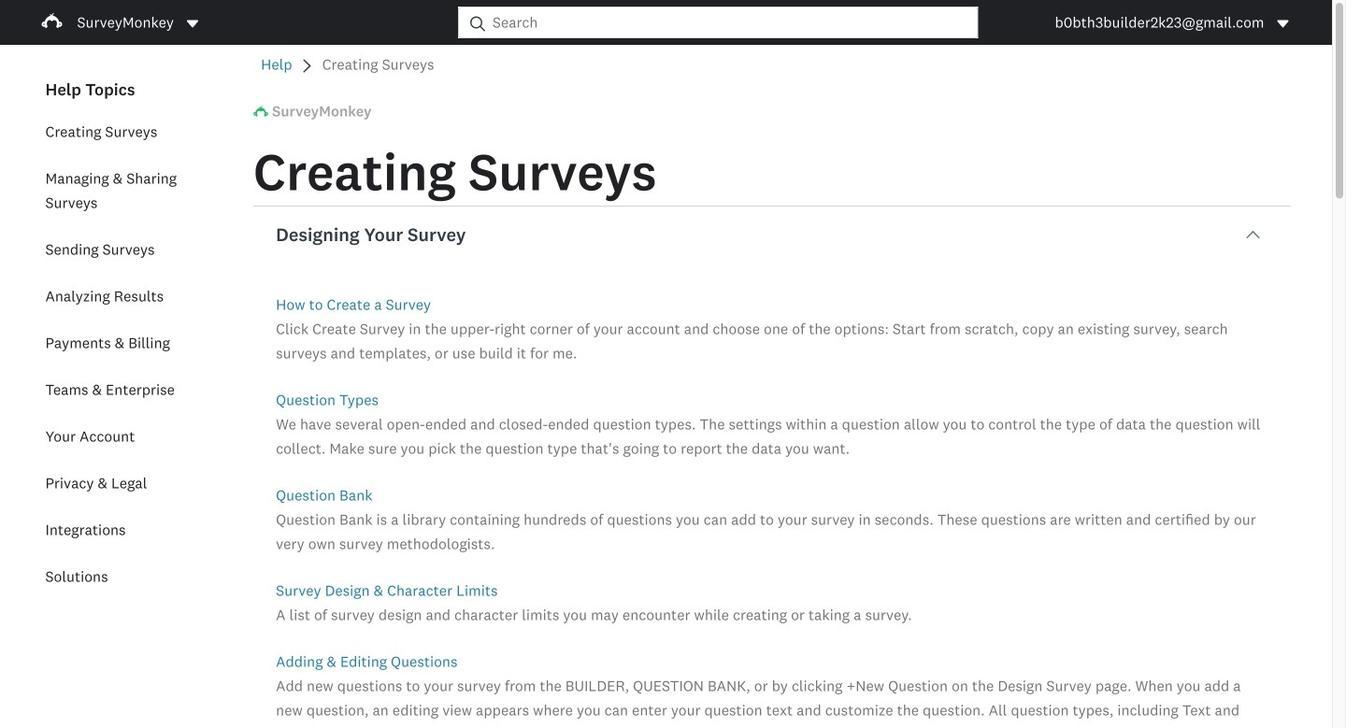 Task type: describe. For each thing, give the bounding box(es) containing it.
open image
[[1278, 20, 1289, 28]]

chevron up image
[[1247, 231, 1260, 238]]



Task type: vqa. For each thing, say whether or not it's contained in the screenshot.
Chapter Markers toolbar
no



Task type: locate. For each thing, give the bounding box(es) containing it.
search image
[[470, 16, 485, 31]]

Search text field
[[485, 7, 978, 37]]

search image
[[470, 16, 485, 31]]

chevron up image
[[1246, 227, 1261, 242]]

open image
[[185, 16, 200, 31], [1276, 16, 1291, 31], [187, 20, 198, 28]]



